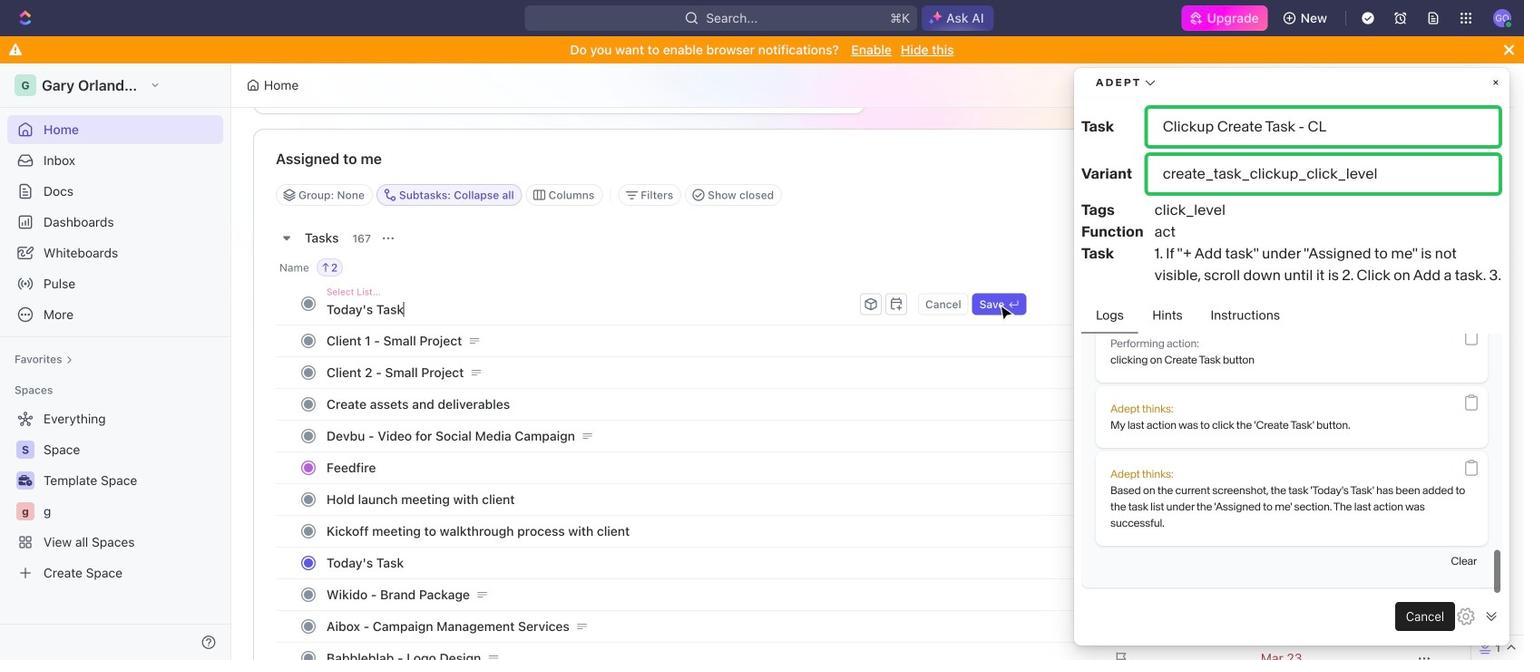 Task type: vqa. For each thing, say whether or not it's contained in the screenshot.
DIALOG
no



Task type: describe. For each thing, give the bounding box(es) containing it.
tree inside sidebar navigation
[[7, 405, 223, 588]]

Search tasks... text field
[[1217, 182, 1399, 209]]

sidebar navigation
[[0, 64, 235, 661]]



Task type: locate. For each thing, give the bounding box(es) containing it.
space, , element
[[16, 441, 34, 459]]

g, , element
[[16, 503, 34, 521]]

gary orlando's workspace, , element
[[15, 74, 36, 96]]

tree
[[7, 405, 223, 588]]

business time image
[[19, 476, 32, 487]]

Task name or type '/' for commands text field
[[327, 295, 857, 324]]



